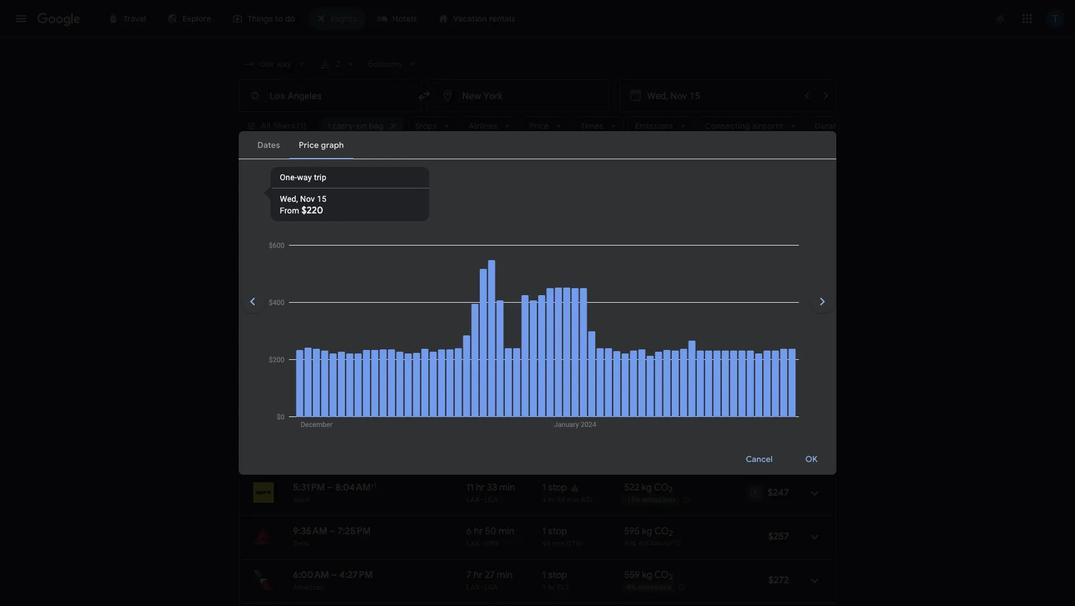 Task type: vqa. For each thing, say whether or not it's contained in the screenshot.
the Google Maps element
no



Task type: locate. For each thing, give the bounding box(es) containing it.
8:00 am
[[293, 398, 329, 410]]

1 carry-on bag button
[[321, 117, 404, 135]]

2 inside popup button
[[336, 59, 340, 69]]

min for 15
[[497, 310, 512, 322]]

0 horizontal spatial on
[[287, 281, 295, 289]]

kg up -9% emissions
[[642, 569, 653, 581]]

1 ewr from the top
[[485, 324, 500, 333]]

Arrival time: 12:26 AM on  Thursday, November 16. text field
[[339, 354, 383, 366]]

– right 4:00 pm text field
[[331, 354, 337, 366]]

4:00 pm – 12:26 am + 1
[[293, 354, 383, 366]]

on inside main content
[[287, 281, 295, 289]]

flights for other flights
[[274, 451, 308, 465]]

hr inside 5 hr 29 min lax – jfk
[[474, 398, 483, 410]]

522 kg co 2
[[625, 482, 673, 495]]

min right 55
[[567, 496, 580, 504]]

+
[[487, 281, 491, 289], [377, 354, 380, 361], [371, 482, 374, 489]]

jfk inside 5 hr 29 min lax – jfk
[[485, 412, 497, 420]]

5 left 29
[[467, 398, 472, 410]]

1 vertical spatial jfk
[[485, 412, 497, 420]]

min inside 7 hr 27 min lax – lga
[[497, 569, 513, 581]]

0 vertical spatial delta
[[293, 368, 310, 376]]

2 inside 559 kg co 2
[[669, 573, 674, 583]]

min inside 5 hr 26 min lax – jfk
[[498, 354, 514, 366]]

1 vertical spatial 15
[[317, 194, 327, 204]]

1 left carry-
[[328, 121, 331, 131]]

times
[[581, 121, 604, 131]]

2 inside 595 kg co 2
[[669, 529, 674, 539]]

2 vertical spatial nonstop flight. element
[[543, 398, 579, 411]]

learn more about tracked prices image
[[309, 166, 319, 176]]

– left 4:27 pm text field
[[331, 569, 337, 581]]

price right airlines popup button
[[530, 121, 549, 131]]

american inside 6:00 am – 4:27 pm american
[[293, 584, 324, 592]]

1 vertical spatial nonstop flight. element
[[543, 354, 579, 368]]

nonstop flight. element for 5 hr 15 min
[[543, 310, 579, 324]]

1 up 44
[[543, 526, 546, 538]]

nov right learn more about tracked prices icon
[[326, 166, 342, 176]]

hr inside 5 hr 26 min lax – jfk
[[474, 354, 483, 366]]

1 jfk from the top
[[485, 368, 497, 376]]

one-way trip
[[280, 173, 327, 182]]

1 horizontal spatial +
[[377, 354, 380, 361]]

–
[[480, 324, 485, 333], [331, 354, 337, 366], [480, 368, 485, 376], [331, 398, 337, 410], [480, 412, 485, 420], [327, 482, 333, 494], [480, 496, 485, 504], [330, 526, 335, 538], [480, 540, 485, 548], [331, 569, 337, 581], [480, 584, 485, 592]]

and right charges
[[608, 281, 620, 289]]

kg up the -17% emissions
[[642, 354, 652, 366]]

prices
[[390, 281, 411, 289]]

co up the -17% emissions
[[654, 354, 669, 366]]

price
[[530, 121, 549, 131], [281, 211, 303, 223]]

min
[[497, 310, 512, 322], [498, 354, 514, 366], [498, 398, 514, 410], [500, 482, 515, 494], [567, 496, 580, 504], [499, 526, 515, 538], [553, 540, 565, 548], [497, 569, 513, 581]]

lax down the total duration 5 hr 15 min. element
[[467, 324, 480, 333]]

duration button
[[808, 117, 869, 135]]

1 horizontal spatial and
[[608, 281, 620, 289]]

Departure time: 8:00 AM. text field
[[293, 398, 329, 410]]

- down 510
[[625, 369, 627, 377]]

min for 50
[[499, 526, 515, 538]]

hr left clt
[[549, 584, 555, 592]]

nonstop flight. element
[[543, 310, 579, 324], [543, 354, 579, 368], [543, 398, 579, 411]]

1 lga from the top
[[485, 496, 498, 504]]

1 and from the left
[[315, 281, 327, 289]]

Arrival time: 7:25 PM. text field
[[338, 526, 371, 538]]

ok
[[806, 455, 818, 465]]

4 hr 55 min atl
[[543, 496, 594, 504]]

– inside 5 hr 15 min lax – ewr
[[480, 324, 485, 333]]

lax down total duration 5 hr 29 min. element
[[467, 412, 480, 420]]

1 vertical spatial +
[[377, 354, 380, 361]]

kg inside 559 kg co 2
[[642, 569, 653, 581]]

track prices
[[259, 166, 306, 176]]

2 stop from the top
[[549, 526, 568, 538]]

1 stop
[[543, 482, 568, 494]]

prices include required taxes + fees for 2 adults. optional charges and
[[390, 281, 622, 289]]

nonstop flight. element for 5 hr 29 min
[[543, 398, 579, 411]]

1 stop 44 min dtw
[[543, 526, 583, 548]]

wed,
[[280, 194, 298, 204]]

hr right 11
[[476, 482, 485, 494]]

best
[[239, 263, 263, 278]]

0 vertical spatial price
[[530, 121, 549, 131]]

hr for 15
[[474, 310, 483, 322]]

1 vertical spatial stop
[[549, 526, 568, 538]]

0 vertical spatial lga
[[485, 496, 498, 504]]

New feature text field
[[355, 211, 381, 223]]

stop inside 1 stop 1 hr clt
[[549, 569, 568, 581]]

hr for 50
[[474, 526, 483, 538]]

price down wed,
[[281, 211, 303, 223]]

lax down total duration 5 hr 26 min. element
[[467, 368, 480, 376]]

2 horizontal spatial 15
[[485, 310, 495, 322]]

2 vertical spatial 15
[[485, 310, 495, 322]]

0 vertical spatial 1 stop flight. element
[[543, 482, 568, 496]]

0 vertical spatial flights
[[266, 263, 300, 278]]

0 horizontal spatial and
[[315, 281, 327, 289]]

338 US dollars text field
[[769, 359, 790, 371]]

0 vertical spatial american
[[293, 412, 324, 420]]

kg up avg emissions
[[642, 526, 653, 538]]

dtw
[[567, 540, 583, 548]]

15 for wed, nov 15
[[317, 194, 327, 204]]

nonstop for 5 hr 29 min
[[543, 398, 579, 410]]

min inside 5 hr 15 min lax – ewr
[[497, 310, 512, 322]]

1 vertical spatial delta
[[293, 540, 310, 548]]

3 nonstop flight. element from the top
[[543, 398, 579, 411]]

american down departure time: 8:00 am. text box
[[293, 412, 324, 420]]

1 vertical spatial ewr
[[485, 540, 500, 548]]

stop up clt
[[549, 569, 568, 581]]

lax down 7 at the left
[[467, 584, 480, 592]]

0 horizontal spatial +
[[371, 482, 374, 489]]

lga for 33
[[485, 496, 498, 504]]

hr right 4
[[549, 496, 555, 504]]

kg up +47% emissions
[[644, 398, 655, 410]]

delta down 4:00 pm text field
[[293, 368, 310, 376]]

– down total duration 5 hr 29 min. element
[[480, 412, 485, 420]]

co inside 510 kg co 2
[[654, 354, 669, 366]]

trip
[[314, 173, 327, 182]]

0 vertical spatial +
[[487, 281, 491, 289]]

15 inside 5 hr 15 min lax – ewr
[[485, 310, 495, 322]]

lax inside 5 hr 26 min lax – jfk
[[467, 368, 480, 376]]

and
[[315, 281, 327, 289], [608, 281, 620, 289]]

2 - from the top
[[625, 497, 627, 505]]

900 kg co 2
[[625, 398, 675, 411]]

none search field containing all filters (1)
[[239, 54, 869, 155]]

15%
[[627, 497, 641, 505]]

1 vertical spatial lga
[[485, 584, 498, 592]]

on
[[357, 121, 367, 131], [287, 281, 295, 289]]

- down 522
[[625, 497, 627, 505]]

4:00 pm
[[293, 354, 329, 366]]

kg inside 510 kg co 2
[[642, 354, 652, 366]]

all filters (1) button
[[239, 117, 316, 135]]

lga down 27
[[485, 584, 498, 592]]

include
[[413, 281, 436, 289]]

- down the 559
[[625, 584, 627, 592]]

1 vertical spatial flights
[[274, 451, 308, 465]]

– down total duration 6 hr 50 min. element
[[480, 540, 485, 548]]

prices
[[282, 166, 306, 176]]

kg inside 595 kg co 2
[[642, 526, 653, 538]]

0 vertical spatial 15
[[344, 166, 352, 176]]

lax inside 5 hr 29 min lax – jfk
[[467, 412, 480, 420]]

15 inside find the best price region
[[344, 166, 352, 176]]

min right 27
[[497, 569, 513, 581]]

2 nonstop flight. element from the top
[[543, 354, 579, 368]]

1 right 8:04 am
[[374, 482, 377, 489]]

main content
[[239, 164, 837, 607]]

jfk inside 5 hr 26 min lax – jfk
[[485, 368, 497, 376]]

$348
[[768, 403, 790, 415]]

lax inside 7 hr 27 min lax – lga
[[467, 584, 480, 592]]

1 stop from the top
[[549, 482, 568, 494]]

15 up $220
[[317, 194, 327, 204]]

lax inside 5 hr 15 min lax – ewr
[[467, 324, 480, 333]]

1 vertical spatial 1 stop flight. element
[[543, 526, 568, 539]]

522
[[625, 482, 640, 494]]

0 vertical spatial jfk
[[485, 368, 497, 376]]

emissions down 595 kg co 2 in the right of the page
[[639, 540, 672, 548]]

0 horizontal spatial price
[[281, 211, 303, 223]]

– inside 5 hr 26 min lax – jfk
[[480, 368, 485, 376]]

on left the bag
[[357, 121, 367, 131]]

900
[[625, 398, 642, 410]]

nov inside find the best price region
[[326, 166, 342, 176]]

lga down 33
[[485, 496, 498, 504]]

nov
[[326, 166, 342, 176], [300, 194, 315, 204]]

lax inside 11 hr 33 min lax – lga
[[467, 496, 480, 504]]

2 lax from the top
[[467, 368, 480, 376]]

1 lax from the top
[[467, 324, 480, 333]]

kg for 522
[[642, 482, 652, 494]]

min inside 11 hr 33 min lax – lga
[[500, 482, 515, 494]]

hr inside 7 hr 27 min lax – lga
[[474, 569, 483, 581]]

5 down taxes
[[467, 310, 472, 322]]

1 stop flight. element
[[543, 482, 568, 496], [543, 526, 568, 539], [543, 569, 568, 583]]

2 nonstop from the top
[[543, 354, 579, 366]]

2 vertical spatial 1 stop flight. element
[[543, 569, 568, 583]]

co up -9% emissions
[[655, 569, 669, 581]]

4 lax from the top
[[467, 496, 480, 504]]

2 inside 522 kg co 2
[[669, 485, 673, 495]]

0 vertical spatial on
[[357, 121, 367, 131]]

1 right 12:26 am
[[380, 354, 383, 361]]

leaves los angeles international airport at 9:35 am on wednesday, november 15 and arrives at newark liberty international airport at 7:25 pm on wednesday, november 15. element
[[293, 526, 371, 538]]

spirit
[[293, 496, 310, 504]]

272 US dollars text field
[[769, 575, 790, 587]]

– down the total duration 5 hr 15 min. element
[[480, 324, 485, 333]]

hr inside 6 hr 50 min lax – ewr
[[474, 526, 483, 538]]

stop for 1 stop
[[549, 482, 568, 494]]

lax for 5 hr 26 min
[[467, 368, 480, 376]]

delta inside 9:35 am – 7:25 pm delta
[[293, 540, 310, 548]]

kg for 510
[[642, 354, 652, 366]]

15 right trip
[[344, 166, 352, 176]]

flights up departure time: 5:31 pm. text box on the bottom left
[[274, 451, 308, 465]]

min inside 6 hr 50 min lax – ewr
[[499, 526, 515, 538]]

1 vertical spatial 5
[[467, 354, 472, 366]]

5 inside 5 hr 26 min lax – jfk
[[467, 354, 472, 366]]

co inside 522 kg co 2
[[654, 482, 669, 494]]

and right the price
[[315, 281, 327, 289]]

2 vertical spatial -
[[625, 584, 627, 592]]

one-
[[280, 173, 297, 182]]

ewr down the 50
[[485, 540, 500, 548]]

jfk down 29
[[485, 412, 497, 420]]

ranked
[[239, 281, 263, 289]]

hr left 26
[[474, 354, 483, 366]]

1 horizontal spatial nov
[[326, 166, 342, 176]]

5
[[467, 310, 472, 322], [467, 354, 472, 366], [467, 398, 472, 410]]

2 vertical spatial nonstop
[[543, 398, 579, 410]]

$272
[[769, 575, 790, 587]]

2 vertical spatial 5
[[467, 398, 472, 410]]

1 vertical spatial nov
[[300, 194, 315, 204]]

scroll forward image
[[809, 288, 837, 316]]

min for 26
[[498, 354, 514, 366]]

Arrival time: 4:27 PM. text field
[[340, 569, 373, 581]]

1 inside 1 stop 44 min dtw
[[543, 526, 546, 538]]

2 jfk from the top
[[485, 412, 497, 420]]

min down prices include required taxes + fees for 2 adults. optional charges and
[[497, 310, 512, 322]]

2 inside 900 kg co 2
[[671, 401, 675, 411]]

co up +47% emissions
[[657, 398, 671, 410]]

0 vertical spatial ewr
[[485, 324, 500, 333]]

ewr inside 6 hr 50 min lax – ewr
[[485, 540, 500, 548]]

lax for 5 hr 29 min
[[467, 412, 480, 420]]

2 inside 510 kg co 2
[[669, 358, 673, 367]]

55
[[557, 496, 566, 504]]

1 up 4
[[543, 482, 546, 494]]

2 delta from the top
[[293, 540, 310, 548]]

0 horizontal spatial nov
[[300, 194, 315, 204]]

11
[[467, 482, 474, 494]]

1 delta from the top
[[293, 368, 310, 376]]

stops
[[415, 121, 437, 131]]

– inside 9:35 am – 7:25 pm delta
[[330, 526, 335, 538]]

lax
[[467, 324, 480, 333], [467, 368, 480, 376], [467, 412, 480, 420], [467, 496, 480, 504], [467, 540, 480, 548], [467, 584, 480, 592]]

5 for 5 hr 15 min
[[467, 310, 472, 322]]

0 vertical spatial nonstop
[[543, 310, 579, 322]]

min right 44
[[553, 540, 565, 548]]

0 vertical spatial nonstop flight. element
[[543, 310, 579, 324]]

hr for 26
[[474, 354, 483, 366]]

american inside 8:00 am – 4:29 pm american
[[293, 412, 324, 420]]

3 lax from the top
[[467, 412, 480, 420]]

0 vertical spatial nov
[[326, 166, 342, 176]]

stop up 55
[[549, 482, 568, 494]]

1 stop flight. element up 44
[[543, 526, 568, 539]]

delta down departure time: 9:35 am. text field
[[293, 540, 310, 548]]

1 vertical spatial american
[[293, 584, 324, 592]]

min inside 1 stop 44 min dtw
[[553, 540, 565, 548]]

– inside 11 hr 33 min lax – lga
[[480, 496, 485, 504]]

american down 6:00 am
[[293, 584, 324, 592]]

co inside 559 kg co 2
[[655, 569, 669, 581]]

co inside 900 kg co 2
[[657, 398, 671, 410]]

– down 'total duration 11 hr 33 min.' element
[[480, 496, 485, 504]]

kg
[[642, 354, 652, 366], [644, 398, 655, 410], [642, 482, 652, 494], [642, 526, 653, 538], [642, 569, 653, 581]]

ewr for 15
[[485, 324, 500, 333]]

price inside popup button
[[530, 121, 549, 131]]

2 vertical spatial +
[[371, 482, 374, 489]]

2 5 from the top
[[467, 354, 472, 366]]

1 nonstop from the top
[[543, 310, 579, 322]]

1 horizontal spatial on
[[357, 121, 367, 131]]

min inside 5 hr 29 min lax – jfk
[[498, 398, 514, 410]]

co
[[654, 354, 669, 366], [657, 398, 671, 410], [654, 482, 669, 494], [655, 526, 669, 538], [655, 569, 669, 581]]

min right 26
[[498, 354, 514, 366]]

5 lax from the top
[[467, 540, 480, 548]]

1 stop flight. element up clt
[[543, 569, 568, 583]]

lga inside 11 hr 33 min lax – lga
[[485, 496, 498, 504]]

price button
[[523, 117, 569, 135]]

flights
[[266, 263, 300, 278], [274, 451, 308, 465]]

ewr inside 5 hr 15 min lax – ewr
[[485, 324, 500, 333]]

3 1 stop flight. element from the top
[[543, 569, 568, 583]]

1 vertical spatial -
[[625, 497, 627, 505]]

– left 4:29 pm
[[331, 398, 337, 410]]

lax inside 6 hr 50 min lax – ewr
[[467, 540, 480, 548]]

2 vertical spatial stop
[[549, 569, 568, 581]]

+ inside 5:31 pm – 8:04 am + 1
[[371, 482, 374, 489]]

hr for 29
[[474, 398, 483, 410]]

for
[[509, 281, 518, 289]]

4:29 pm
[[340, 398, 373, 410]]

emissions down 510 kg co 2
[[643, 369, 676, 377]]

emissions down 522 kg co 2
[[643, 497, 676, 505]]

6 lax from the top
[[467, 584, 480, 592]]

1 stop flight. element for 7 hr 27 min
[[543, 569, 568, 583]]

559
[[625, 569, 640, 581]]

hr inside 5 hr 15 min lax – ewr
[[474, 310, 483, 322]]

min right 29
[[498, 398, 514, 410]]

min right 33
[[500, 482, 515, 494]]

ewr down the total duration 5 hr 15 min. element
[[485, 324, 500, 333]]

– down the total duration 7 hr 27 min. element
[[480, 584, 485, 592]]

0 vertical spatial stop
[[549, 482, 568, 494]]

on inside popup button
[[357, 121, 367, 131]]

nov inside wed, nov 15 from $220
[[300, 194, 315, 204]]

1 horizontal spatial 15
[[344, 166, 352, 176]]

-17% emissions
[[625, 369, 676, 377]]

0 vertical spatial -
[[625, 369, 627, 377]]

hr right 7 at the left
[[474, 569, 483, 581]]

kg inside 900 kg co 2
[[644, 398, 655, 410]]

1
[[328, 121, 331, 131], [380, 354, 383, 361], [374, 482, 377, 489], [543, 482, 546, 494], [543, 526, 546, 538], [543, 569, 546, 581], [543, 584, 547, 592]]

2 ewr from the top
[[485, 540, 500, 548]]

hr down taxes
[[474, 310, 483, 322]]

$257
[[769, 531, 790, 543]]

co up avg emissions
[[655, 526, 669, 538]]

flights up based
[[266, 263, 300, 278]]

1 nonstop flight. element from the top
[[543, 310, 579, 324]]

lax down 11
[[467, 496, 480, 504]]

15 down fees
[[485, 310, 495, 322]]

9:35 am
[[293, 526, 327, 538]]

1 stop flight. element up 55
[[543, 482, 568, 496]]

convenience
[[329, 281, 370, 289]]

5:31 pm
[[293, 482, 325, 494]]

emissions down 559 kg co 2
[[639, 584, 672, 592]]

– right 5:31 pm
[[327, 482, 333, 494]]

connecting airports
[[705, 121, 784, 131]]

Arrival time: 8:04 AM on  Thursday, November 16. text field
[[335, 482, 377, 494]]

jfk for 26
[[485, 368, 497, 376]]

kg inside 522 kg co 2
[[642, 482, 652, 494]]

emissions
[[643, 369, 676, 377], [644, 412, 678, 420], [643, 497, 676, 505], [639, 540, 672, 548], [639, 584, 672, 592]]

3 nonstop from the top
[[543, 398, 579, 410]]

other flights
[[239, 451, 308, 465]]

co inside 595 kg co 2
[[655, 526, 669, 538]]

avg
[[625, 540, 637, 548]]

None search field
[[239, 54, 869, 155]]

2 1 stop flight. element from the top
[[543, 526, 568, 539]]

jfk down 26
[[485, 368, 497, 376]]

2 lga from the top
[[485, 584, 498, 592]]

stop inside 1 stop 44 min dtw
[[549, 526, 568, 538]]

1 american from the top
[[293, 412, 324, 420]]

hr left 29
[[474, 398, 483, 410]]

taxes
[[467, 281, 485, 289]]

1 vertical spatial nonstop
[[543, 354, 579, 366]]

1 vertical spatial price
[[281, 211, 303, 223]]

min right the 50
[[499, 526, 515, 538]]

3 stop from the top
[[549, 569, 568, 581]]

1 horizontal spatial price
[[530, 121, 549, 131]]

american
[[293, 412, 324, 420], [293, 584, 324, 592]]

3 5 from the top
[[467, 398, 472, 410]]

2 american from the top
[[293, 584, 324, 592]]

0 horizontal spatial 15
[[317, 194, 327, 204]]

emissions for 510
[[643, 369, 676, 377]]

5 inside 5 hr 15 min lax – ewr
[[467, 310, 472, 322]]

total duration 7 hr 27 min. element
[[467, 569, 543, 583]]

+47% emissions
[[625, 412, 678, 420]]

total duration 6 hr 50 min. element
[[467, 526, 543, 539]]

co up -15% emissions on the bottom of page
[[654, 482, 669, 494]]

stop up 44
[[549, 526, 568, 538]]

emissions button
[[628, 117, 694, 135]]

– down total duration 5 hr 26 min. element
[[480, 368, 485, 376]]

1 vertical spatial on
[[287, 281, 295, 289]]

– left 7:25 pm text field
[[330, 526, 335, 538]]

lga inside 7 hr 27 min lax – lga
[[485, 584, 498, 592]]

hr inside 11 hr 33 min lax – lga
[[476, 482, 485, 494]]

lax down 6
[[467, 540, 480, 548]]

based
[[265, 281, 285, 289]]

5 left 26
[[467, 354, 472, 366]]

hr right 6
[[474, 526, 483, 538]]

-15% emissions
[[625, 497, 676, 505]]

0 vertical spatial 5
[[467, 310, 472, 322]]

3 - from the top
[[625, 584, 627, 592]]

+ for 11
[[371, 482, 374, 489]]

+ for 5
[[377, 354, 380, 361]]

- for 510
[[625, 369, 627, 377]]

on left the price
[[287, 281, 295, 289]]

1 5 from the top
[[467, 310, 472, 322]]

5 inside 5 hr 29 min lax – jfk
[[467, 398, 472, 410]]

15 inside wed, nov 15 from $220
[[317, 194, 327, 204]]

delta
[[293, 368, 310, 376], [293, 540, 310, 548]]

nonstop for 5 hr 26 min
[[543, 354, 579, 366]]

leaves los angeles international airport at 5:31 pm on wednesday, november 15 and arrives at laguardia airport at 8:04 am on thursday, november 16. element
[[293, 482, 377, 494]]

kg up -15% emissions on the bottom of page
[[642, 482, 652, 494]]

- for 559
[[625, 584, 627, 592]]

8:04 am
[[335, 482, 371, 494]]

+ inside 4:00 pm – 12:26 am + 1
[[377, 354, 380, 361]]

nov up $220
[[300, 194, 315, 204]]

1 - from the top
[[625, 369, 627, 377]]



Task type: describe. For each thing, give the bounding box(es) containing it.
nov 15
[[326, 166, 352, 176]]

hr for 33
[[476, 482, 485, 494]]

times button
[[574, 117, 624, 135]]

5:31 pm – 8:04 am + 1
[[293, 482, 377, 494]]

ewr for 50
[[485, 540, 500, 548]]

other
[[239, 451, 271, 465]]

1 1 stop flight. element from the top
[[543, 482, 568, 496]]

6 hr 50 min lax – ewr
[[467, 526, 515, 548]]

44
[[543, 540, 551, 548]]

emissions for 559
[[639, 584, 672, 592]]

atl
[[582, 496, 594, 504]]

Departure time: 9:35 AM. text field
[[293, 526, 327, 538]]

6:00 am – 4:27 pm american
[[293, 569, 373, 592]]

1 inside 4:00 pm – 12:26 am + 1
[[380, 354, 383, 361]]

1 stop 1 hr clt
[[543, 569, 569, 592]]

1 carry-on bag
[[328, 121, 384, 131]]

jfk for 29
[[485, 412, 497, 420]]

price guarantee
[[281, 211, 350, 223]]

stop for 1 stop 1 hr clt
[[549, 569, 568, 581]]

co for 559
[[655, 569, 669, 581]]

2 horizontal spatial +
[[487, 281, 491, 289]]

1 inside 5:31 pm – 8:04 am + 1
[[374, 482, 377, 489]]

7 hr 27 min lax – lga
[[467, 569, 513, 592]]

7
[[467, 569, 472, 581]]

27
[[485, 569, 495, 581]]

min for 44
[[553, 540, 565, 548]]

348 US dollars text field
[[768, 403, 790, 415]]

stops button
[[408, 117, 457, 135]]

(1)
[[297, 121, 306, 131]]

way
[[297, 173, 312, 182]]

Departure time: 6:00 AM. text field
[[293, 569, 329, 581]]

from
[[280, 206, 299, 216]]

15 for 5 hr 15 min
[[485, 310, 495, 322]]

scroll backward image
[[239, 288, 267, 316]]

+47%
[[625, 412, 642, 420]]

510
[[625, 354, 639, 366]]

flights for best flights
[[266, 263, 300, 278]]

swap origin and destination. image
[[418, 89, 432, 103]]

257 US dollars text field
[[769, 531, 790, 543]]

leaves los angeles international airport at 4:00 pm on wednesday, november 15 and arrives at john f. kennedy international airport at 12:26 am on thursday, november 16. element
[[293, 354, 383, 366]]

best flights
[[239, 263, 300, 278]]

kg for 559
[[642, 569, 653, 581]]

5 hr 15 min lax – ewr
[[467, 310, 512, 333]]

7:25 pm
[[338, 526, 371, 538]]

total duration 5 hr 29 min. element
[[467, 398, 543, 411]]

ok button
[[792, 446, 832, 474]]

– inside 5 hr 29 min lax – jfk
[[480, 412, 485, 420]]

bag
[[369, 121, 384, 131]]

1 stop flight. element for 6 hr 50 min
[[543, 526, 568, 539]]

9:35 am – 7:25 pm delta
[[293, 526, 371, 548]]

5 for 5 hr 29 min
[[467, 398, 472, 410]]

2 for 5 hr 26 min
[[669, 358, 673, 367]]

– inside 7 hr 27 min lax – lga
[[480, 584, 485, 592]]

4:27 pm
[[340, 569, 373, 581]]

lax for 7 hr 27 min
[[467, 584, 480, 592]]

hr inside 1 stop 1 hr clt
[[549, 584, 555, 592]]

min for 29
[[498, 398, 514, 410]]

510 kg co 2
[[625, 354, 673, 367]]

hr for 55
[[549, 496, 555, 504]]

carry-
[[333, 121, 357, 131]]

airlines
[[469, 121, 498, 131]]

5 hr 26 min lax – jfk
[[467, 354, 514, 376]]

new
[[360, 214, 375, 221]]

26
[[485, 354, 496, 366]]

6
[[467, 526, 472, 538]]

airlines button
[[462, 117, 518, 135]]

Departure time: 5:31 PM. text field
[[293, 482, 325, 494]]

co for 595
[[655, 526, 669, 538]]

price for price
[[530, 121, 549, 131]]

2 button
[[315, 54, 361, 75]]

559 kg co 2
[[625, 569, 674, 583]]

2 for 6 hr 50 min
[[669, 529, 674, 539]]

charges
[[580, 281, 606, 289]]

airports
[[753, 121, 784, 131]]

lga for 27
[[485, 584, 498, 592]]

1 inside popup button
[[328, 121, 331, 131]]

hr for 27
[[474, 569, 483, 581]]

2 for 7 hr 27 min
[[669, 573, 674, 583]]

– inside 6:00 am – 4:27 pm american
[[331, 569, 337, 581]]

layover (1 of 1) is a 1 hr layover at charlotte douglas international airport in charlotte. element
[[543, 583, 619, 593]]

price for price guarantee
[[281, 211, 303, 223]]

total duration 5 hr 26 min. element
[[467, 354, 543, 368]]

co for 510
[[654, 354, 669, 366]]

5 for 5 hr 26 min
[[467, 354, 472, 366]]

nonstop flight. element for 5 hr 26 min
[[543, 354, 579, 368]]

min for 27
[[497, 569, 513, 581]]

Departure time: 4:00 PM. text field
[[293, 354, 329, 366]]

nonstop for 5 hr 15 min
[[543, 310, 579, 322]]

min for 55
[[567, 496, 580, 504]]

9%
[[627, 584, 637, 592]]

emissions for 522
[[643, 497, 676, 505]]

american for 8:00 am
[[293, 412, 324, 420]]

total duration 5 hr 15 min. element
[[467, 310, 543, 324]]

lax for 5 hr 15 min
[[467, 324, 480, 333]]

– inside 8:00 am – 4:29 pm american
[[331, 398, 337, 410]]

avg emissions
[[625, 540, 672, 548]]

co for 522
[[654, 482, 669, 494]]

2 for 11 hr 33 min
[[669, 485, 673, 495]]

filters
[[273, 121, 295, 131]]

track
[[259, 166, 280, 176]]

$338
[[769, 359, 790, 371]]

duration
[[815, 121, 849, 131]]

layover (1 of 1) is a 44 min layover at detroit metropolitan wayne county airport in detroit. element
[[543, 539, 619, 549]]

kg for 595
[[642, 526, 653, 538]]

co for 900
[[657, 398, 671, 410]]

17%
[[627, 369, 641, 377]]

- for 522
[[625, 497, 627, 505]]

leaves los angeles international airport at 8:00 am on wednesday, november 15 and arrives at john f. kennedy international airport at 4:29 pm on wednesday, november 15. element
[[293, 398, 373, 410]]

$247
[[768, 487, 790, 499]]

lax for 11 hr 33 min
[[467, 496, 480, 504]]

clt
[[557, 584, 569, 592]]

– inside 6 hr 50 min lax – ewr
[[480, 540, 485, 548]]

-9% emissions
[[625, 584, 672, 592]]

leaves los angeles international airport at 6:00 am on wednesday, november 15 and arrives at laguardia airport at 4:27 pm on wednesday, november 15. element
[[293, 569, 373, 581]]

ranked based on price and convenience
[[239, 281, 370, 289]]

find the best price region
[[239, 164, 837, 194]]

Arrival time: 4:29 PM. text field
[[340, 398, 373, 410]]

cancel button
[[732, 446, 787, 474]]

6:00 am
[[293, 569, 329, 581]]

247 US dollars text field
[[768, 487, 790, 499]]

50
[[485, 526, 497, 538]]

required
[[438, 281, 465, 289]]

emissions
[[635, 121, 674, 131]]

1 down 44
[[543, 569, 546, 581]]

wed, nov 15 from $220
[[280, 194, 327, 217]]

29
[[485, 398, 496, 410]]

kg for 900
[[644, 398, 655, 410]]

2 and from the left
[[608, 281, 620, 289]]

Departure text field
[[648, 80, 797, 112]]

lax for 6 hr 50 min
[[467, 540, 480, 548]]

best flights, change sort order. image
[[818, 277, 832, 291]]

main content containing best flights
[[239, 164, 837, 607]]

stop for 1 stop 44 min dtw
[[549, 526, 568, 538]]

connecting airports button
[[698, 117, 803, 135]]

8:00 am – 4:29 pm american
[[293, 398, 373, 420]]

adults.
[[526, 281, 548, 289]]

2 for 5 hr 29 min
[[671, 401, 675, 411]]

4
[[543, 496, 547, 504]]

total duration 11 hr 33 min. element
[[467, 482, 543, 496]]

all
[[261, 121, 271, 131]]

595
[[625, 526, 640, 538]]

on for based
[[287, 281, 295, 289]]

connecting
[[705, 121, 751, 131]]

emissions down 900 kg co 2
[[644, 412, 678, 420]]

on for carry-
[[357, 121, 367, 131]]

min for 33
[[500, 482, 515, 494]]

american for 6:00 am
[[293, 584, 324, 592]]

5 hr 29 min lax – jfk
[[467, 398, 514, 420]]

33
[[487, 482, 498, 494]]

cancel
[[746, 455, 773, 465]]

layover (1 of 1) is a 4 hr 55 min overnight layover at hartsfield-jackson atlanta international airport in atlanta. element
[[543, 496, 619, 505]]

1 left clt
[[543, 584, 547, 592]]



